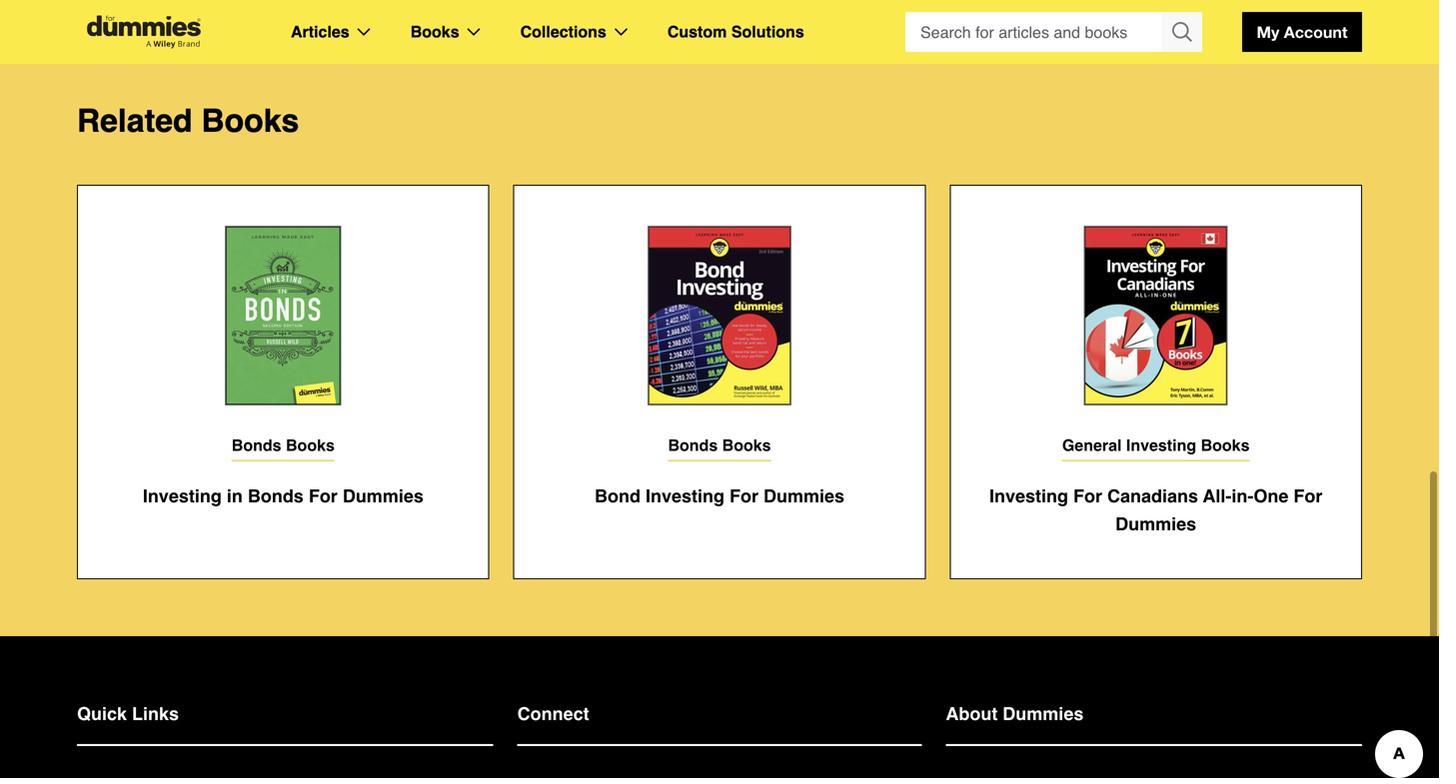 Task type: vqa. For each thing, say whether or not it's contained in the screenshot.
'difficult'
no



Task type: locate. For each thing, give the bounding box(es) containing it.
related books
[[77, 103, 299, 140]]

custom
[[668, 22, 727, 41]]

bonds books
[[232, 437, 335, 455], [668, 437, 772, 455]]

links
[[132, 705, 179, 725]]

about dummies
[[946, 705, 1084, 725]]

quick links
[[77, 705, 179, 725]]

2 bonds books from the left
[[668, 437, 772, 455]]

for
[[309, 487, 338, 507], [730, 487, 759, 507], [1074, 487, 1103, 507], [1294, 487, 1323, 507]]

account
[[1285, 22, 1348, 41]]

dummies
[[343, 487, 424, 507], [764, 487, 845, 507], [1116, 515, 1197, 535], [1003, 705, 1084, 725]]

all-
[[1204, 487, 1232, 507]]

investing left the in
[[143, 487, 222, 507]]

open collections list image
[[615, 28, 628, 36]]

articles
[[291, 22, 350, 41]]

related
[[77, 103, 193, 140]]

one
[[1254, 487, 1289, 507]]

investing down general
[[990, 487, 1069, 507]]

group
[[906, 12, 1203, 52]]

about
[[946, 705, 998, 725]]

general
[[1063, 437, 1122, 455]]

bond
[[595, 487, 641, 507]]

solutions
[[732, 22, 805, 41]]

custom solutions link
[[668, 19, 805, 45]]

bonds books up bond investing for dummies
[[668, 437, 772, 455]]

custom solutions
[[668, 22, 805, 41]]

4 for from the left
[[1294, 487, 1323, 507]]

quick
[[77, 705, 127, 725]]

1 bonds books from the left
[[232, 437, 335, 455]]

bonds
[[232, 437, 282, 455], [668, 437, 718, 455], [248, 487, 304, 507]]

general investing books
[[1063, 437, 1250, 455]]

books
[[411, 22, 460, 41], [201, 103, 299, 140], [286, 437, 335, 455], [723, 437, 772, 455], [1202, 437, 1250, 455]]

bonds up bond investing for dummies
[[668, 437, 718, 455]]

logo image
[[77, 15, 211, 48]]

1 horizontal spatial bonds books
[[668, 437, 772, 455]]

2 for from the left
[[730, 487, 759, 507]]

collections
[[521, 22, 607, 41]]

0 horizontal spatial bonds books
[[232, 437, 335, 455]]

investing
[[1127, 437, 1197, 455], [143, 487, 222, 507], [646, 487, 725, 507], [990, 487, 1069, 507]]

bonds books up the investing in bonds for dummies
[[232, 437, 335, 455]]

bonds up the in
[[232, 437, 282, 455]]

open book categories image
[[468, 28, 481, 36]]

my
[[1257, 22, 1280, 41]]



Task type: describe. For each thing, give the bounding box(es) containing it.
bonds books for for
[[668, 437, 772, 455]]

my account link
[[1243, 12, 1363, 52]]

dummies inside 'investing for canadians all-in-one for dummies'
[[1116, 515, 1197, 535]]

1 for from the left
[[309, 487, 338, 507]]

bond investing for dummies
[[595, 487, 845, 507]]

investing right bond
[[646, 487, 725, 507]]

cookie consent banner dialog
[[0, 687, 1440, 779]]

bonds books for bonds
[[232, 437, 335, 455]]

bonds for investing
[[668, 437, 718, 455]]

bonds right the in
[[248, 487, 304, 507]]

connect
[[518, 705, 590, 725]]

Search for articles and books text field
[[906, 12, 1165, 52]]

my account
[[1257, 22, 1348, 41]]

in
[[227, 487, 243, 507]]

open article categories image
[[358, 28, 371, 36]]

investing inside 'investing for canadians all-in-one for dummies'
[[990, 487, 1069, 507]]

in-
[[1232, 487, 1254, 507]]

canadians
[[1108, 487, 1199, 507]]

investing up canadians at the right bottom of page
[[1127, 437, 1197, 455]]

investing in bonds for dummies
[[143, 487, 424, 507]]

3 for from the left
[[1074, 487, 1103, 507]]

bonds for in
[[232, 437, 282, 455]]

investing for canadians all-in-one for dummies
[[990, 487, 1323, 535]]



